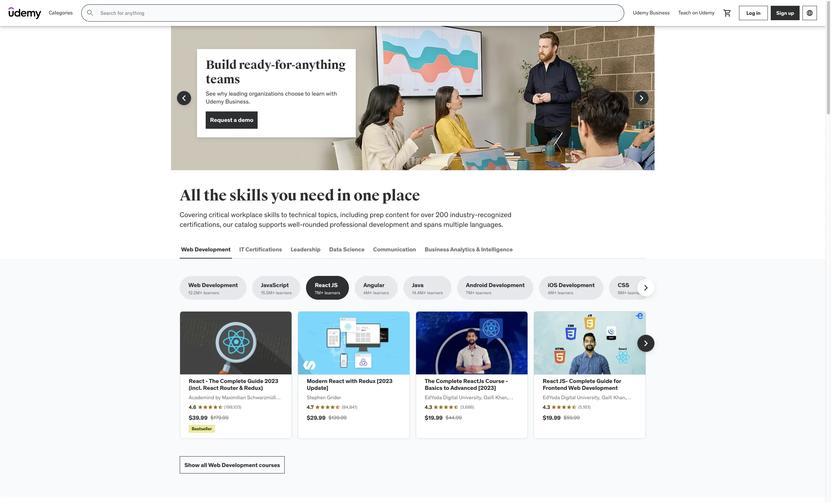 Task type: locate. For each thing, give the bounding box(es) containing it.
to left learn
[[305, 90, 310, 97]]

spans
[[424, 220, 442, 229]]

request a demo
[[210, 116, 253, 124]]

1 horizontal spatial udemy
[[633, 9, 649, 16]]

1 horizontal spatial to
[[305, 90, 310, 97]]

certifications
[[245, 246, 282, 253]]

covering
[[180, 210, 207, 219]]

7 learners from the left
[[558, 290, 574, 296]]

3 learners from the left
[[325, 290, 340, 296]]

a
[[234, 116, 237, 124]]

update]
[[307, 384, 328, 392]]

1 horizontal spatial 4m+
[[548, 290, 557, 296]]

show all web development courses link
[[180, 457, 285, 474]]

1 4m+ from the left
[[363, 290, 372, 296]]

multiple
[[444, 220, 468, 229]]

course
[[486, 378, 505, 385]]

0 vertical spatial with
[[326, 90, 337, 97]]

carousel element containing react - the complete guide 2023 (incl. react router & redux)
[[180, 312, 655, 439]]

0 horizontal spatial guide
[[248, 378, 263, 385]]

react js- complete guide for frontend web development
[[543, 378, 621, 392]]

web
[[181, 246, 193, 253], [188, 282, 201, 289], [568, 384, 581, 392], [208, 462, 220, 469]]

business.
[[225, 98, 250, 105]]

communication button
[[372, 241, 418, 258]]

modern react with redux [2023 update] link
[[307, 378, 393, 392]]

science
[[343, 246, 365, 253]]

0 horizontal spatial 4m+
[[363, 290, 372, 296]]

0 horizontal spatial to
[[281, 210, 287, 219]]

3 complete from the left
[[569, 378, 595, 385]]

udemy image
[[9, 7, 42, 19]]

1 vertical spatial business
[[425, 246, 449, 253]]

0 horizontal spatial with
[[326, 90, 337, 97]]

ios development 4m+ learners
[[548, 282, 595, 296]]

0 horizontal spatial udemy
[[206, 98, 224, 105]]

for
[[411, 210, 419, 219], [614, 378, 621, 385]]

carousel element
[[171, 26, 655, 188], [180, 312, 655, 439]]

2 horizontal spatial to
[[444, 384, 449, 392]]

2 the from the left
[[425, 378, 435, 385]]

1 horizontal spatial for
[[614, 378, 621, 385]]

- right course
[[506, 378, 508, 385]]

skills up supports
[[264, 210, 280, 219]]

business inside button
[[425, 246, 449, 253]]

the complete reactjs course - basics to advanced [2023]
[[425, 378, 508, 392]]

1 horizontal spatial with
[[346, 378, 358, 385]]

development for android development 7m+ learners
[[489, 282, 525, 289]]

to
[[305, 90, 310, 97], [281, 210, 287, 219], [444, 384, 449, 392]]

the inside the complete reactjs course - basics to advanced [2023]
[[425, 378, 435, 385]]

1 vertical spatial for
[[614, 378, 621, 385]]

1 - from the left
[[206, 378, 208, 385]]

1 learners from the left
[[204, 290, 219, 296]]

development inside web development button
[[195, 246, 231, 253]]

development
[[195, 246, 231, 253], [202, 282, 238, 289], [489, 282, 525, 289], [559, 282, 595, 289], [582, 384, 618, 392], [222, 462, 258, 469]]

web up 12.2m+
[[188, 282, 201, 289]]

learners inside css 9m+ learners
[[628, 290, 644, 296]]

4m+ down angular
[[363, 290, 372, 296]]

1 horizontal spatial 7m+
[[466, 290, 475, 296]]

7m+ for android development
[[466, 290, 475, 296]]

7m+
[[315, 290, 324, 296], [466, 290, 475, 296]]

4m+ inside angular 4m+ learners
[[363, 290, 372, 296]]

0 vertical spatial in
[[756, 10, 761, 16]]

android
[[466, 282, 488, 289]]

data science button
[[328, 241, 366, 258]]

in right the log
[[756, 10, 761, 16]]

0 horizontal spatial complete
[[220, 378, 246, 385]]

0 vertical spatial business
[[650, 9, 670, 16]]

1 vertical spatial in
[[337, 187, 351, 205]]

& right router
[[239, 384, 243, 392]]

1 7m+ from the left
[[315, 290, 324, 296]]

react right modern
[[329, 378, 344, 385]]

0 horizontal spatial business
[[425, 246, 449, 253]]

-
[[206, 378, 208, 385], [506, 378, 508, 385]]

1 horizontal spatial business
[[650, 9, 670, 16]]

business analytics & intelligence
[[425, 246, 513, 253]]

to right 'basics'
[[444, 384, 449, 392]]

5 learners from the left
[[427, 290, 443, 296]]

2 guide from the left
[[597, 378, 613, 385]]

2 vertical spatial to
[[444, 384, 449, 392]]

7m+ inside react js 7m+ learners
[[315, 290, 324, 296]]

2 complete from the left
[[436, 378, 462, 385]]

react left js
[[315, 282, 331, 289]]

all the skills you need in one place
[[180, 187, 420, 205]]

the left router
[[209, 378, 219, 385]]

for-
[[275, 57, 295, 73]]

frontend
[[543, 384, 567, 392]]

development inside react js- complete guide for frontend web development
[[582, 384, 618, 392]]

2 horizontal spatial udemy
[[699, 9, 715, 16]]

0 horizontal spatial &
[[239, 384, 243, 392]]

4 learners from the left
[[373, 290, 389, 296]]

anything
[[295, 57, 346, 73]]

1 horizontal spatial -
[[506, 378, 508, 385]]

0 horizontal spatial -
[[206, 378, 208, 385]]

react
[[315, 282, 331, 289], [189, 378, 204, 385], [329, 378, 344, 385], [543, 378, 558, 385], [203, 384, 219, 392]]

1 the from the left
[[209, 378, 219, 385]]

well-
[[288, 220, 303, 229]]

web right the js-
[[568, 384, 581, 392]]

2 4m+ from the left
[[548, 290, 557, 296]]

1 vertical spatial skills
[[264, 210, 280, 219]]

development inside web development 12.2m+ learners
[[202, 282, 238, 289]]

router
[[220, 384, 238, 392]]

guide inside react js- complete guide for frontend web development
[[597, 378, 613, 385]]

udemy inside "build ready-for-anything teams see why leading organizations choose to learn with udemy business."
[[206, 98, 224, 105]]

2 - from the left
[[506, 378, 508, 385]]

react inside react js- complete guide for frontend web development
[[543, 378, 558, 385]]

1 horizontal spatial the
[[425, 378, 435, 385]]

0 horizontal spatial in
[[337, 187, 351, 205]]

- right (incl.
[[206, 378, 208, 385]]

&
[[476, 246, 480, 253], [239, 384, 243, 392]]

1 vertical spatial carousel element
[[180, 312, 655, 439]]

[2023]
[[478, 384, 496, 392]]

& right analytics
[[476, 246, 480, 253]]

web down certifications,
[[181, 246, 193, 253]]

on
[[692, 9, 698, 16]]

2 learners from the left
[[276, 290, 292, 296]]

it certifications
[[239, 246, 282, 253]]

0 vertical spatial for
[[411, 210, 419, 219]]

guide
[[248, 378, 263, 385], [597, 378, 613, 385]]

request a demo link
[[206, 111, 258, 129]]

basics
[[425, 384, 443, 392]]

complete
[[220, 378, 246, 385], [436, 378, 462, 385], [569, 378, 595, 385]]

data science
[[329, 246, 365, 253]]

8 learners from the left
[[628, 290, 644, 296]]

1 horizontal spatial guide
[[597, 378, 613, 385]]

react for react js 7m+ learners
[[315, 282, 331, 289]]

Search for anything text field
[[99, 7, 615, 19]]

0 horizontal spatial for
[[411, 210, 419, 219]]

web inside react js- complete guide for frontend web development
[[568, 384, 581, 392]]

courses
[[259, 462, 280, 469]]

react right (incl.
[[203, 384, 219, 392]]

over
[[421, 210, 434, 219]]

1 horizontal spatial &
[[476, 246, 480, 253]]

development inside ios development 4m+ learners
[[559, 282, 595, 289]]

including
[[340, 210, 368, 219]]

to up supports
[[281, 210, 287, 219]]

data
[[329, 246, 342, 253]]

the left advanced
[[425, 378, 435, 385]]

catalog
[[235, 220, 257, 229]]

1 vertical spatial to
[[281, 210, 287, 219]]

reactjs
[[463, 378, 484, 385]]

15.5m+
[[261, 290, 275, 296]]

languages.
[[470, 220, 503, 229]]

[2023
[[377, 378, 393, 385]]

2 7m+ from the left
[[466, 290, 475, 296]]

learners inside react js 7m+ learners
[[325, 290, 340, 296]]

1 guide from the left
[[248, 378, 263, 385]]

0 vertical spatial &
[[476, 246, 480, 253]]

react left the js-
[[543, 378, 558, 385]]

development inside "android development 7m+ learners"
[[489, 282, 525, 289]]

development for web development
[[195, 246, 231, 253]]

in up including
[[337, 187, 351, 205]]

request
[[210, 116, 232, 124]]

udemy business link
[[629, 4, 674, 22]]

udemy business
[[633, 9, 670, 16]]

the
[[204, 187, 227, 205]]

react inside react js 7m+ learners
[[315, 282, 331, 289]]

log in link
[[739, 6, 768, 20]]

learners inside "android development 7m+ learners"
[[476, 290, 492, 296]]

udemy
[[633, 9, 649, 16], [699, 9, 715, 16], [206, 98, 224, 105]]

1 horizontal spatial complete
[[436, 378, 462, 385]]

react for react - the complete guide 2023 (incl. react router & redux)
[[189, 378, 204, 385]]

sign up
[[777, 10, 794, 16]]

7m+ inside "android development 7m+ learners"
[[466, 290, 475, 296]]

next image
[[636, 92, 648, 104], [640, 338, 652, 349]]

6 learners from the left
[[476, 290, 492, 296]]

skills up workplace
[[229, 187, 268, 205]]

topic filters element
[[180, 276, 655, 300]]

content
[[386, 210, 409, 219]]

business inside "link"
[[650, 9, 670, 16]]

2 horizontal spatial complete
[[569, 378, 595, 385]]

1 vertical spatial &
[[239, 384, 243, 392]]

guide inside the react - the complete guide 2023 (incl. react router & redux)
[[248, 378, 263, 385]]

with left redux
[[346, 378, 358, 385]]

0 horizontal spatial the
[[209, 378, 219, 385]]

you
[[271, 187, 297, 205]]

css
[[618, 282, 629, 289]]

1 vertical spatial with
[[346, 378, 358, 385]]

previous image
[[178, 92, 190, 104]]

200
[[436, 210, 448, 219]]

4m+ down the ios
[[548, 290, 557, 296]]

ios
[[548, 282, 558, 289]]

0 horizontal spatial 7m+
[[315, 290, 324, 296]]

in
[[756, 10, 761, 16], [337, 187, 351, 205]]

business down spans
[[425, 246, 449, 253]]

to inside the complete reactjs course - basics to advanced [2023]
[[444, 384, 449, 392]]

with right learn
[[326, 90, 337, 97]]

0 vertical spatial carousel element
[[171, 26, 655, 188]]

teams
[[206, 72, 240, 87]]

choose
[[285, 90, 304, 97]]

the
[[209, 378, 219, 385], [425, 378, 435, 385]]

1 complete from the left
[[220, 378, 246, 385]]

9m+
[[618, 290, 627, 296]]

0 vertical spatial to
[[305, 90, 310, 97]]

react left router
[[189, 378, 204, 385]]

android development 7m+ learners
[[466, 282, 525, 296]]

business left teach on the top right of page
[[650, 9, 670, 16]]

js
[[332, 282, 338, 289]]

web inside button
[[181, 246, 193, 253]]

need
[[300, 187, 334, 205]]



Task type: vqa. For each thing, say whether or not it's contained in the screenshot.
Getting More Interviews's small image
no



Task type: describe. For each thing, give the bounding box(es) containing it.
place
[[382, 187, 420, 205]]

7m+ for react js
[[315, 290, 324, 296]]

learners inside "java 14.4m+ learners"
[[427, 290, 443, 296]]

react for react js- complete guide for frontend web development
[[543, 378, 558, 385]]

technical
[[289, 210, 317, 219]]

learners inside web development 12.2m+ learners
[[204, 290, 219, 296]]

categories
[[49, 9, 73, 16]]

log
[[747, 10, 755, 16]]

udemy inside udemy business "link"
[[633, 9, 649, 16]]

javascript
[[261, 282, 289, 289]]

submit search image
[[86, 9, 95, 17]]

js-
[[560, 378, 568, 385]]

12.2m+
[[188, 290, 203, 296]]

redux)
[[244, 384, 263, 392]]

web development 12.2m+ learners
[[188, 282, 238, 296]]

udemy inside teach on udemy link
[[699, 9, 715, 16]]

show
[[184, 462, 200, 469]]

log in
[[747, 10, 761, 16]]

all
[[201, 462, 207, 469]]

angular
[[363, 282, 385, 289]]

css 9m+ learners
[[618, 282, 644, 296]]

14.4m+
[[412, 290, 426, 296]]

learn
[[312, 90, 325, 97]]

teach on udemy link
[[674, 4, 719, 22]]

1 vertical spatial next image
[[640, 338, 652, 349]]

(incl.
[[189, 384, 202, 392]]

choose a language image
[[806, 9, 814, 17]]

and
[[411, 220, 422, 229]]

prep
[[370, 210, 384, 219]]

recognized
[[478, 210, 512, 219]]

leadership
[[291, 246, 321, 253]]

java 14.4m+ learners
[[412, 282, 443, 296]]

development inside show all web development courses link
[[222, 462, 258, 469]]

- inside the react - the complete guide 2023 (incl. react router & redux)
[[206, 378, 208, 385]]

learners inside angular 4m+ learners
[[373, 290, 389, 296]]

web right all on the bottom of the page
[[208, 462, 220, 469]]

industry-
[[450, 210, 478, 219]]

with inside "build ready-for-anything teams see why leading organizations choose to learn with udemy business."
[[326, 90, 337, 97]]

for inside covering critical workplace skills to technical topics, including prep content for over 200 industry-recognized certifications, our catalog supports well-rounded professional development and spans multiple languages.
[[411, 210, 419, 219]]

show all web development courses
[[184, 462, 280, 469]]

sign
[[777, 10, 787, 16]]

shopping cart with 0 items image
[[723, 9, 732, 17]]

- inside the complete reactjs course - basics to advanced [2023]
[[506, 378, 508, 385]]

with inside modern react with redux [2023 update]
[[346, 378, 358, 385]]

react inside modern react with redux [2023 update]
[[329, 378, 344, 385]]

communication
[[373, 246, 416, 253]]

the inside the react - the complete guide 2023 (incl. react router & redux)
[[209, 378, 219, 385]]

learners inside ios development 4m+ learners
[[558, 290, 574, 296]]

complete inside the react - the complete guide 2023 (incl. react router & redux)
[[220, 378, 246, 385]]

it certifications button
[[238, 241, 284, 258]]

to inside "build ready-for-anything teams see why leading organizations choose to learn with udemy business."
[[305, 90, 310, 97]]

organizations
[[249, 90, 284, 97]]

& inside the react - the complete guide 2023 (incl. react router & redux)
[[239, 384, 243, 392]]

build
[[206, 57, 237, 73]]

0 vertical spatial next image
[[636, 92, 648, 104]]

build ready-for-anything teams see why leading organizations choose to learn with udemy business.
[[206, 57, 346, 105]]

javascript 15.5m+ learners
[[261, 282, 292, 296]]

4m+ inside ios development 4m+ learners
[[548, 290, 557, 296]]

certifications,
[[180, 220, 221, 229]]

workplace
[[231, 210, 263, 219]]

development for web development 12.2m+ learners
[[202, 282, 238, 289]]

complete inside react js- complete guide for frontend web development
[[569, 378, 595, 385]]

analytics
[[450, 246, 475, 253]]

skills inside covering critical workplace skills to technical topics, including prep content for over 200 industry-recognized certifications, our catalog supports well-rounded professional development and spans multiple languages.
[[264, 210, 280, 219]]

angular 4m+ learners
[[363, 282, 389, 296]]

web development
[[181, 246, 231, 253]]

modern
[[307, 378, 328, 385]]

& inside button
[[476, 246, 480, 253]]

2023
[[265, 378, 278, 385]]

modern react with redux [2023 update]
[[307, 378, 393, 392]]

leadership button
[[289, 241, 322, 258]]

carousel element containing build ready-for-anything teams
[[171, 26, 655, 188]]

learners inside javascript 15.5m+ learners
[[276, 290, 292, 296]]

for inside react js- complete guide for frontend web development
[[614, 378, 621, 385]]

covering critical workplace skills to technical topics, including prep content for over 200 industry-recognized certifications, our catalog supports well-rounded professional development and spans multiple languages.
[[180, 210, 512, 229]]

web development button
[[180, 241, 232, 258]]

up
[[788, 10, 794, 16]]

java
[[412, 282, 424, 289]]

0 vertical spatial skills
[[229, 187, 268, 205]]

why
[[217, 90, 227, 97]]

categories button
[[44, 4, 77, 22]]

advanced
[[450, 384, 477, 392]]

react js 7m+ learners
[[315, 282, 340, 296]]

topics,
[[318, 210, 339, 219]]

intelligence
[[481, 246, 513, 253]]

business analytics & intelligence button
[[423, 241, 514, 258]]

redux
[[359, 378, 376, 385]]

professional
[[330, 220, 367, 229]]

web inside web development 12.2m+ learners
[[188, 282, 201, 289]]

development for ios development 4m+ learners
[[559, 282, 595, 289]]

sign up link
[[771, 6, 800, 20]]

complete inside the complete reactjs course - basics to advanced [2023]
[[436, 378, 462, 385]]

react - the complete guide 2023 (incl. react router & redux) link
[[189, 378, 278, 392]]

1 horizontal spatial in
[[756, 10, 761, 16]]

all
[[180, 187, 201, 205]]

react js- complete guide for frontend web development link
[[543, 378, 621, 392]]

one
[[354, 187, 380, 205]]

next image
[[640, 282, 652, 294]]

react - the complete guide 2023 (incl. react router & redux)
[[189, 378, 278, 392]]

see
[[206, 90, 216, 97]]

to inside covering critical workplace skills to technical topics, including prep content for over 200 industry-recognized certifications, our catalog supports well-rounded professional development and spans multiple languages.
[[281, 210, 287, 219]]

leading
[[229, 90, 248, 97]]



